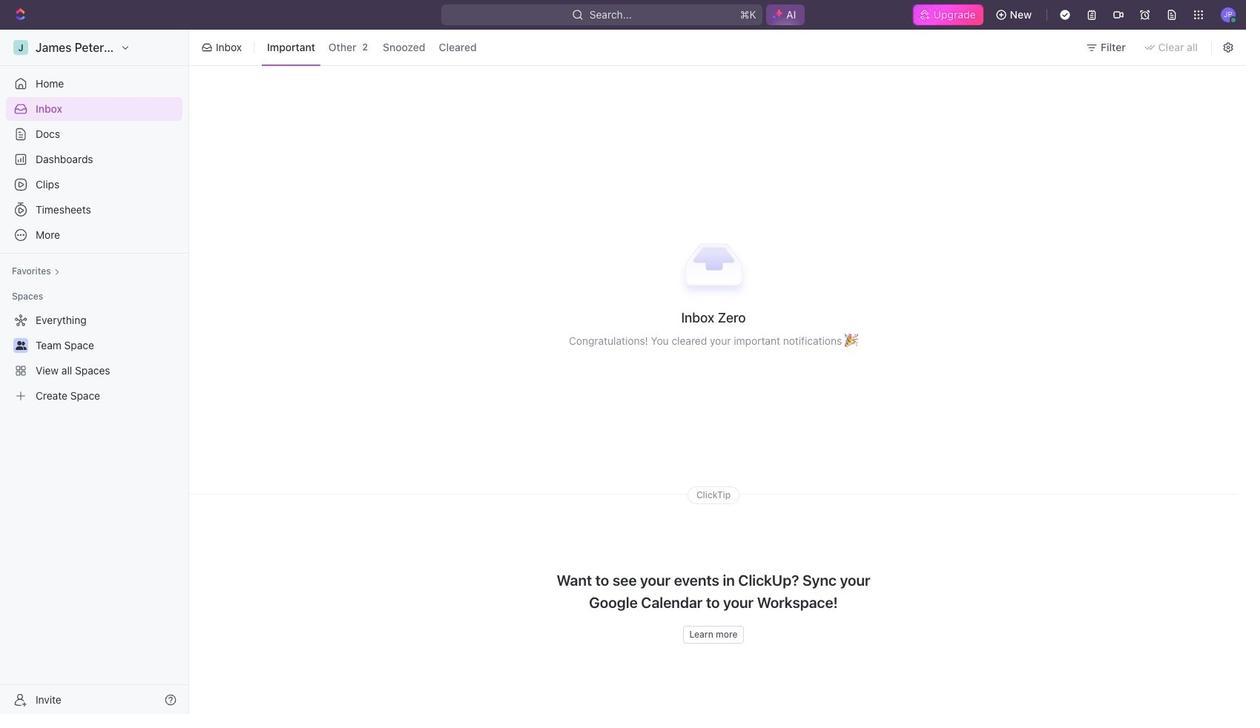 Task type: vqa. For each thing, say whether or not it's contained in the screenshot.
TREE
yes



Task type: describe. For each thing, give the bounding box(es) containing it.
sidebar navigation
[[0, 30, 192, 715]]

james peterson's workspace, , element
[[13, 40, 28, 55]]

tree inside sidebar navigation
[[6, 309, 183, 408]]

user group image
[[15, 341, 26, 350]]



Task type: locate. For each thing, give the bounding box(es) containing it.
tab list
[[259, 27, 485, 68]]

tree
[[6, 309, 183, 408]]



